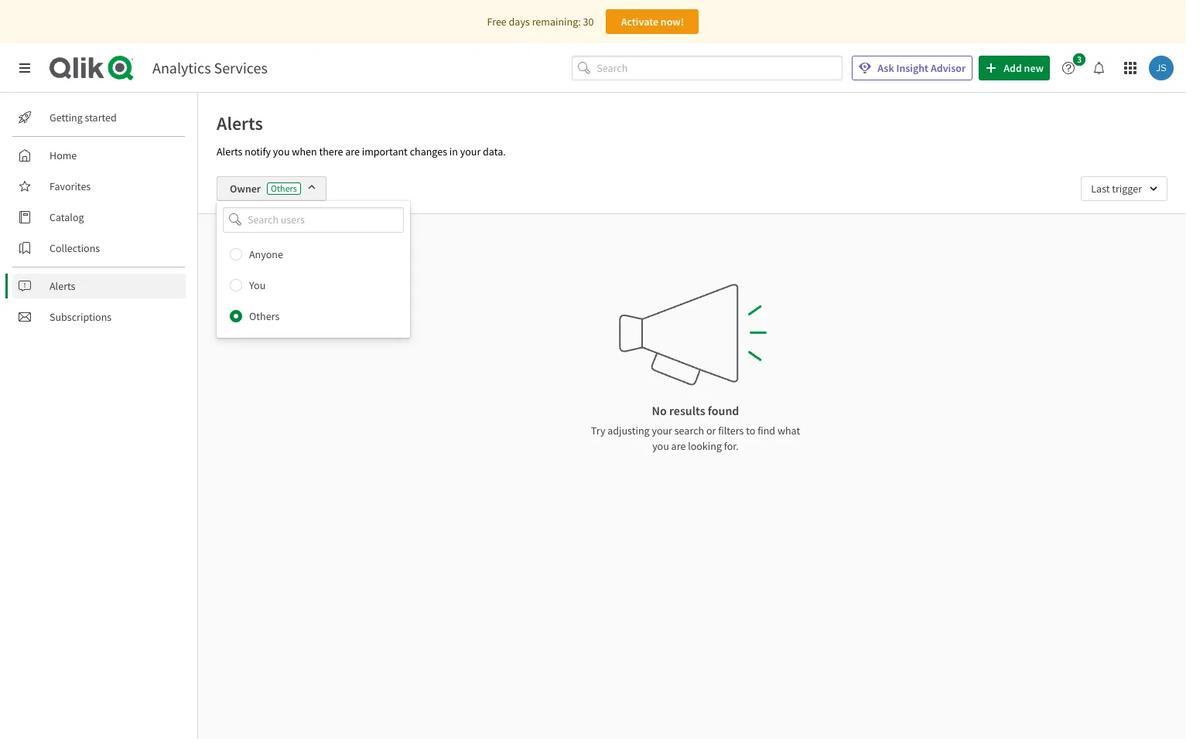 Task type: vqa. For each thing, say whether or not it's contained in the screenshot.
Home
yes



Task type: locate. For each thing, give the bounding box(es) containing it.
1 vertical spatial are
[[671, 439, 686, 453]]

alerts up notify
[[217, 111, 263, 135]]

others right owner
[[271, 183, 297, 194]]

by
[[262, 239, 273, 253]]

30
[[583, 15, 594, 29]]

owned by others button
[[217, 233, 324, 259]]

1 vertical spatial others
[[249, 309, 280, 323]]

0 horizontal spatial your
[[460, 145, 481, 159]]

you inside no results found try adjusting your search or filters to find what you are looking for.
[[652, 439, 669, 453]]

getting started link
[[12, 105, 186, 130]]

you
[[249, 278, 266, 292]]

1 vertical spatial you
[[652, 439, 669, 453]]

2 vertical spatial alerts
[[50, 279, 75, 293]]

0 horizontal spatial are
[[345, 145, 360, 159]]

you
[[273, 145, 290, 159], [652, 439, 669, 453]]

alerts up subscriptions
[[50, 279, 75, 293]]

getting
[[50, 111, 83, 125]]

services
[[214, 58, 268, 77]]

your down no
[[652, 424, 672, 438]]

1 horizontal spatial are
[[671, 439, 686, 453]]

collections
[[50, 241, 100, 255]]

found
[[708, 403, 739, 419]]

your
[[460, 145, 481, 159], [652, 424, 672, 438]]

your right in
[[460, 145, 481, 159]]

0 vertical spatial your
[[460, 145, 481, 159]]

navigation pane element
[[0, 99, 197, 336]]

last trigger
[[1091, 182, 1142, 196]]

try
[[591, 424, 605, 438]]

when
[[292, 145, 317, 159]]

looking
[[688, 439, 722, 453]]

others down you
[[249, 309, 280, 323]]

1 vertical spatial your
[[652, 424, 672, 438]]

home
[[50, 149, 77, 162]]

alerts left notify
[[217, 145, 243, 159]]

for.
[[724, 439, 739, 453]]

anyone
[[249, 247, 283, 261]]

1 vertical spatial alerts
[[217, 145, 243, 159]]

find
[[758, 424, 775, 438]]

to
[[746, 424, 755, 438]]

no results found try adjusting your search or filters to find what you are looking for.
[[591, 403, 800, 453]]

3 button
[[1056, 53, 1090, 80]]

0 vertical spatial are
[[345, 145, 360, 159]]

favorites
[[50, 180, 91, 193]]

what
[[778, 424, 800, 438]]

are down search
[[671, 439, 686, 453]]

are right there
[[345, 145, 360, 159]]

changes
[[410, 145, 447, 159]]

Search text field
[[597, 55, 843, 81]]

others
[[271, 183, 297, 194], [249, 309, 280, 323]]

free days remaining: 30
[[487, 15, 594, 29]]

or
[[706, 424, 716, 438]]

important
[[362, 145, 408, 159]]

alerts
[[217, 111, 263, 135], [217, 145, 243, 159], [50, 279, 75, 293]]

activate
[[621, 15, 659, 29]]

insight
[[896, 61, 929, 75]]

free
[[487, 15, 507, 29]]

subscriptions link
[[12, 305, 186, 330]]

ask insight advisor
[[878, 61, 966, 75]]

1 horizontal spatial you
[[652, 439, 669, 453]]

data.
[[483, 145, 506, 159]]

are
[[345, 145, 360, 159], [671, 439, 686, 453]]

None field
[[217, 207, 410, 233]]

you down no
[[652, 439, 669, 453]]

you left when
[[273, 145, 290, 159]]

jacob simon image
[[1149, 56, 1174, 80]]

new
[[1024, 61, 1044, 75]]

1 horizontal spatial your
[[652, 424, 672, 438]]

getting started
[[50, 111, 117, 125]]

close sidebar menu image
[[19, 62, 31, 74]]

0 horizontal spatial you
[[273, 145, 290, 159]]

analytics services
[[152, 58, 268, 77]]

owner option group
[[217, 239, 410, 332]]

last
[[1091, 182, 1110, 196]]



Task type: describe. For each thing, give the bounding box(es) containing it.
filters region
[[198, 164, 1186, 338]]

advisor
[[931, 61, 966, 75]]

now!
[[661, 15, 684, 29]]

days
[[509, 15, 530, 29]]

Search users text field
[[245, 207, 385, 233]]

search
[[675, 424, 704, 438]]

analytics
[[152, 58, 211, 77]]

none field inside 'filters' region
[[217, 207, 410, 233]]

0 vertical spatial alerts
[[217, 111, 263, 135]]

others
[[276, 239, 305, 253]]

your inside no results found try adjusting your search or filters to find what you are looking for.
[[652, 424, 672, 438]]

alerts inside navigation pane element
[[50, 279, 75, 293]]

collections link
[[12, 236, 186, 261]]

started
[[85, 111, 117, 125]]

notify
[[245, 145, 271, 159]]

ask insight advisor button
[[852, 56, 973, 80]]

activate now! link
[[606, 9, 699, 34]]

filters
[[718, 424, 744, 438]]

owned
[[227, 239, 260, 253]]

subscriptions
[[50, 310, 112, 324]]

searchbar element
[[572, 55, 843, 81]]

add new
[[1004, 61, 1044, 75]]

in
[[449, 145, 458, 159]]

remaining:
[[532, 15, 581, 29]]

0 vertical spatial others
[[271, 183, 297, 194]]

activate now!
[[621, 15, 684, 29]]

trigger
[[1112, 182, 1142, 196]]

others inside owner option group
[[249, 309, 280, 323]]

results
[[669, 403, 705, 419]]

add new button
[[979, 56, 1050, 80]]

catalog link
[[12, 205, 186, 230]]

alerts link
[[12, 274, 186, 299]]

favorites link
[[12, 174, 186, 199]]

Last trigger field
[[1081, 176, 1168, 201]]

3
[[1077, 53, 1082, 65]]

owned by others
[[227, 239, 305, 253]]

home link
[[12, 143, 186, 168]]

catalog
[[50, 210, 84, 224]]

adjusting
[[608, 424, 650, 438]]

ask
[[878, 61, 894, 75]]

add
[[1004, 61, 1022, 75]]

0 vertical spatial you
[[273, 145, 290, 159]]

analytics services element
[[152, 58, 268, 77]]

there
[[319, 145, 343, 159]]

are inside no results found try adjusting your search or filters to find what you are looking for.
[[671, 439, 686, 453]]

no
[[652, 403, 667, 419]]

owner
[[230, 182, 261, 196]]

alerts notify you when there are important changes in your data.
[[217, 145, 506, 159]]



